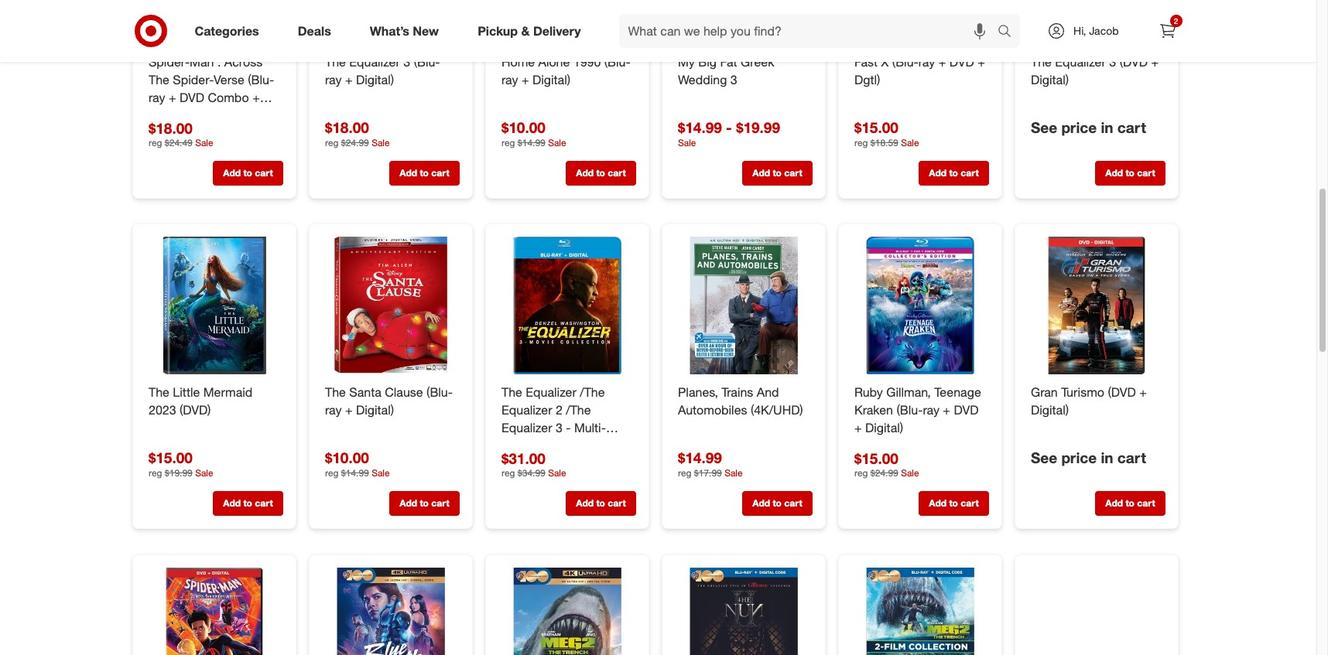 Task type: describe. For each thing, give the bounding box(es) containing it.
add to cart for fast x (blu-ray + dvd + dgtl)
[[929, 167, 979, 179]]

add to cart button for the equalizer 3 (blu- ray + digital)
[[389, 161, 459, 186]]

$14.99 inside $14.99 reg $17.99 sale
[[678, 449, 722, 467]]

(dvd)
[[179, 402, 210, 418]]

:
[[217, 54, 221, 69]]

ray inside the santa clause (blu- ray + digital)
[[325, 402, 341, 418]]

see price in cart for equalizer
[[1031, 118, 1146, 136]]

add to cart button for home alone 1990 (blu- ray + digital)
[[565, 161, 636, 186]]

$15.00 for the little mermaid 2023 (dvd)
[[148, 449, 192, 467]]

the equalizer /the equalizer 2 /the equalizer 3 - multi- feature (3 discs) (blu- ray + digital) link
[[501, 384, 633, 471]]

$17.99
[[694, 467, 722, 479]]

to for ruby gillman, teenage kraken (blu-ray + dvd + digital)
[[949, 498, 958, 509]]

verse
[[213, 72, 244, 87]]

3 inside the equalizer /the equalizer 2 /the equalizer 3 - multi- feature (3 discs) (blu- ray + digital)
[[555, 420, 562, 435]]

2 link
[[1151, 14, 1185, 48]]

sale for planes, trains and automobiles (4k/uhd)
[[724, 467, 742, 479]]

add to cart for planes, trains and automobiles (4k/uhd)
[[752, 498, 802, 509]]

ray inside home alone 1990 (blu- ray + digital)
[[501, 72, 518, 87]]

delivery
[[533, 23, 581, 38]]

sale for the equalizer /the equalizer 2 /the equalizer 3 - multi- feature (3 discs) (blu- ray + digital)
[[548, 468, 566, 479]]

to for the little mermaid 2023 (dvd)
[[243, 498, 252, 509]]

1 vertical spatial spider-
[[172, 72, 213, 87]]

clause
[[385, 385, 423, 400]]

+ inside the equalizer 3 (blu- ray + digital)
[[345, 72, 352, 87]]

mermaid
[[203, 385, 252, 400]]

0 vertical spatial spider-
[[148, 54, 189, 69]]

spider-man : across the spider-verse (dvd + digital) image
[[145, 568, 283, 656]]

sale for fast x (blu-ray + dvd + dgtl)
[[901, 137, 919, 148]]

$10.00 for the santa clause (blu- ray + digital)
[[325, 449, 369, 467]]

my
[[678, 54, 695, 69]]

ray inside spider-man : across the spider-verse (blu- ray + dvd combo + digital) $18.00 reg $24.49 sale
[[148, 89, 165, 105]]

- inside the equalizer /the equalizer 2 /the equalizer 3 - multi- feature (3 discs) (blu- ray + digital)
[[566, 420, 571, 435]]

add to cart for ruby gillman, teenage kraken (blu-ray + dvd + digital)
[[929, 498, 979, 509]]

wedding
[[678, 72, 727, 87]]

greek
[[740, 54, 774, 69]]

new
[[413, 23, 439, 38]]

(blu- inside spider-man : across the spider-verse (blu- ray + dvd combo + digital) $18.00 reg $24.49 sale
[[247, 72, 274, 87]]

fast x (blu-ray + dvd + dgtl) link
[[854, 53, 986, 88]]

(blu- inside the equalizer 3 (blu- ray + digital)
[[413, 54, 440, 69]]

(dvd inside gran turismo (dvd + digital)
[[1108, 385, 1136, 400]]

sale for the equalizer 3 (blu- ray + digital)
[[371, 137, 389, 148]]

the santa clause (blu-ray + digital) image
[[322, 237, 459, 375]]

add to cart for spider-man : across the spider-verse (blu- ray + dvd combo + digital)
[[223, 167, 273, 179]]

multi-
[[574, 420, 606, 435]]

add for ruby gillman, teenage kraken (blu-ray + dvd + digital)
[[929, 498, 946, 509]]

(blu- inside ruby gillman, teenage kraken (blu-ray + dvd + digital)
[[896, 402, 923, 418]]

my big fat greek wedding 3 link
[[678, 53, 809, 88]]

what's new
[[370, 23, 439, 38]]

ray inside the equalizer /the equalizer 2 /the equalizer 3 - multi- feature (3 discs) (blu- ray + digital)
[[501, 455, 518, 471]]

cart for the equalizer /the equalizer 2 /the equalizer 3 - multi- feature (3 discs) (blu- ray + digital)
[[607, 498, 626, 509]]

x
[[881, 54, 889, 69]]

gran turismo (dvd + digital) link
[[1031, 384, 1162, 419]]

reg for home alone 1990 (blu- ray + digital)
[[501, 137, 515, 148]]

$14.99 inside $14.99 - $19.99 sale
[[678, 118, 722, 136]]

sale for the santa clause (blu- ray + digital)
[[371, 467, 389, 479]]

digital) inside the equalizer /the equalizer 2 /the equalizer 3 - multi- feature (3 discs) (blu- ray + digital)
[[532, 455, 570, 471]]

$18.00 reg $24.99 sale
[[325, 118, 389, 148]]

reg for the equalizer /the equalizer 2 /the equalizer 3 - multi- feature (3 discs) (blu- ray + digital)
[[501, 468, 515, 479]]

$14.99 reg $17.99 sale
[[678, 449, 742, 479]]

equalizer for +
[[349, 54, 400, 69]]

across
[[224, 54, 262, 69]]

+ inside the equalizer /the equalizer 2 /the equalizer 3 - multi- feature (3 discs) (blu- ray + digital)
[[521, 455, 529, 471]]

gran
[[1031, 385, 1058, 400]]

ruby
[[854, 385, 883, 400]]

hi,
[[1074, 24, 1086, 37]]

add to cart for the equalizer /the equalizer 2 /the equalizer 3 - multi- feature (3 discs) (blu- ray + digital)
[[576, 498, 626, 509]]

the equalizer /the equalizer 2 /the equalizer 3 - multi-feature (3 discs) (blu-ray + digital) image
[[498, 237, 636, 375]]

cart for spider-man : across the spider-verse (blu- ray + dvd combo + digital)
[[254, 167, 273, 179]]

(4k/uhd)
[[750, 402, 803, 418]]

add to cart button for the little mermaid 2023 (dvd)
[[212, 492, 283, 516]]

price for turismo
[[1061, 449, 1097, 467]]

the equalizer 3 (blu- ray + digital)
[[325, 54, 440, 87]]

digital) inside spider-man : across the spider-verse (blu- ray + dvd combo + digital) $18.00 reg $24.49 sale
[[148, 107, 186, 122]]

the little mermaid 2023 (dvd) link
[[148, 384, 280, 419]]

ray inside the equalizer 3 (blu- ray + digital)
[[325, 72, 341, 87]]

add for planes, trains and automobiles (4k/uhd)
[[752, 498, 770, 509]]

home
[[501, 54, 535, 69]]

what's
[[370, 23, 409, 38]]

reg for the equalizer 3 (blu- ray + digital)
[[325, 137, 338, 148]]

$15.00 reg $19.99 sale
[[148, 449, 213, 479]]

$10.00 for home alone 1990 (blu- ray + digital)
[[501, 118, 545, 136]]

to for my big fat greek wedding 3
[[772, 167, 781, 179]]

pickup & delivery
[[478, 23, 581, 38]]

0 vertical spatial /the
[[580, 385, 605, 400]]

(3
[[546, 438, 557, 453]]

cart for the equalizer 3 (blu- ray + digital)
[[431, 167, 449, 179]]

categories
[[195, 23, 259, 38]]

sale for home alone 1990 (blu- ray + digital)
[[548, 137, 566, 148]]

what's new link
[[357, 14, 458, 48]]

categories link
[[182, 14, 278, 48]]

santa
[[349, 385, 381, 400]]

0 vertical spatial 2
[[1174, 16, 1178, 26]]

the equalizer 3 (blu-ray + digital) image
[[322, 0, 459, 44]]

$10.00 reg $14.99 sale for home alone 1990 (blu- ray + digital)
[[501, 118, 566, 148]]

combo
[[207, 89, 249, 105]]

&
[[521, 23, 530, 38]]

planes,
[[678, 385, 718, 400]]

+ inside home alone 1990 (blu- ray + digital)
[[521, 72, 529, 87]]

gran turismo (dvd + digital) image
[[1028, 237, 1165, 375]]

+ inside the santa clause (blu- ray + digital)
[[345, 402, 352, 418]]

$31.00
[[501, 449, 545, 467]]

fast
[[854, 54, 878, 69]]

cart for the equalizer 3 (dvd + digital)
[[1137, 167, 1155, 179]]

pickup & delivery link
[[465, 14, 600, 48]]

digital) inside the santa clause (blu- ray + digital)
[[356, 402, 394, 418]]

feature
[[501, 438, 543, 453]]

1 vertical spatial /the
[[566, 402, 591, 418]]

add to cart for my big fat greek wedding 3
[[752, 167, 802, 179]]

to for the equalizer 3 (blu- ray + digital)
[[419, 167, 428, 179]]

to for gran turismo (dvd + digital)
[[1125, 498, 1134, 509]]

the equalizer 3 (dvd + digital)
[[1031, 54, 1158, 87]]

home alone 1990 (blu- ray + digital)
[[501, 54, 630, 87]]

add to cart button for the equalizer 3 (dvd + digital)
[[1095, 161, 1165, 186]]

trains
[[721, 385, 753, 400]]

$24.99 for $18.00
[[341, 137, 369, 148]]

the santa clause (blu- ray + digital)
[[325, 385, 452, 418]]

and
[[756, 385, 779, 400]]

spider-man : across the spider-verse (blu- ray + dvd combo + digital) $18.00 reg $24.49 sale
[[148, 54, 274, 149]]

the little mermaid 2023 (dvd)
[[148, 385, 252, 418]]

$15.00 for fast x (blu-ray + dvd + dgtl)
[[854, 118, 898, 136]]

sale for my big fat greek wedding 3
[[678, 137, 696, 148]]

equalizer for /the
[[525, 385, 576, 400]]

3 inside the my big fat greek wedding 3
[[730, 72, 737, 87]]

home alone 1990 (blu- ray + digital) link
[[501, 53, 633, 88]]

cart for fast x (blu-ray + dvd + dgtl)
[[960, 167, 979, 179]]

$34.99
[[517, 468, 545, 479]]

$15.00 reg $18.59 sale
[[854, 118, 919, 148]]

search button
[[991, 14, 1028, 51]]

reg for ruby gillman, teenage kraken (blu-ray + dvd + digital)
[[854, 468, 868, 479]]



Task type: vqa. For each thing, say whether or not it's contained in the screenshot.


Task type: locate. For each thing, give the bounding box(es) containing it.
3
[[403, 54, 410, 69], [1109, 54, 1116, 69], [730, 72, 737, 87], [555, 420, 562, 435]]

$15.00 up '$18.59'
[[854, 118, 898, 136]]

1 vertical spatial see price in cart
[[1031, 449, 1146, 467]]

What can we help you find? suggestions appear below search field
[[619, 14, 1002, 48]]

2
[[1174, 16, 1178, 26], [555, 402, 562, 418]]

(blu- right x
[[892, 54, 918, 69]]

spider-
[[148, 54, 189, 69], [172, 72, 213, 87]]

cart for the santa clause (blu- ray + digital)
[[431, 498, 449, 509]]

see price in cart down gran turismo (dvd + digital)
[[1031, 449, 1146, 467]]

(blu- right 1990
[[604, 54, 630, 69]]

in down gran turismo (dvd + digital) link
[[1101, 449, 1113, 467]]

add to cart button
[[212, 161, 283, 186], [389, 161, 459, 186], [565, 161, 636, 186], [742, 161, 812, 186], [918, 161, 989, 186], [1095, 161, 1165, 186], [212, 492, 283, 516], [389, 492, 459, 516], [565, 492, 636, 516], [742, 492, 812, 516], [918, 492, 989, 516], [1095, 492, 1165, 516]]

dvd inside fast x (blu-ray + dvd + dgtl)
[[949, 54, 974, 69]]

2023
[[148, 402, 176, 418]]

sale right $34.99
[[548, 468, 566, 479]]

fast x (blu-ray + dvd + dgtl) image
[[851, 0, 989, 44], [851, 0, 989, 44]]

reg inside $15.00 reg $24.99 sale
[[854, 468, 868, 479]]

$10.00 down home
[[501, 118, 545, 136]]

equalizer for digital)
[[1055, 54, 1106, 69]]

(blu-
[[413, 54, 440, 69], [604, 54, 630, 69], [892, 54, 918, 69], [247, 72, 274, 87], [426, 385, 452, 400], [896, 402, 923, 418], [597, 438, 624, 453]]

$18.00 down the equalizer 3 (blu- ray + digital)
[[325, 118, 369, 136]]

add for home alone 1990 (blu- ray + digital)
[[576, 167, 593, 179]]

add
[[223, 167, 240, 179], [399, 167, 417, 179], [576, 167, 593, 179], [752, 167, 770, 179], [929, 167, 946, 179], [1105, 167, 1123, 179], [223, 498, 240, 509], [399, 498, 417, 509], [576, 498, 593, 509], [752, 498, 770, 509], [929, 498, 946, 509], [1105, 498, 1123, 509]]

- up "discs)"
[[566, 420, 571, 435]]

ray
[[918, 54, 935, 69], [325, 72, 341, 87], [501, 72, 518, 87], [148, 89, 165, 105], [325, 402, 341, 418], [923, 402, 939, 418], [501, 455, 518, 471]]

1 vertical spatial dvd
[[179, 89, 204, 105]]

sale down (dvd)
[[195, 467, 213, 479]]

0 vertical spatial see price in cart
[[1031, 118, 1146, 136]]

the santa clause (blu- ray + digital) link
[[325, 384, 456, 419]]

(blu- down gillman,
[[896, 402, 923, 418]]

$18.59
[[870, 137, 898, 148]]

dgtl)
[[854, 72, 880, 87]]

$24.99 for $15.00
[[870, 468, 898, 479]]

add to cart button for gran turismo (dvd + digital)
[[1095, 492, 1165, 516]]

(blu- inside the santa clause (blu- ray + digital)
[[426, 385, 452, 400]]

the equalizer /the equalizer 2 /the equalizer 3 - multi- feature (3 discs) (blu- ray + digital)
[[501, 385, 624, 471]]

add for the equalizer 3 (dvd + digital)
[[1105, 167, 1123, 179]]

dvd down teenage
[[954, 402, 978, 418]]

reg inside $15.00 reg $18.59 sale
[[854, 137, 868, 148]]

$19.99 for $14.99 - $19.99
[[736, 118, 780, 136]]

to for the santa clause (blu- ray + digital)
[[419, 498, 428, 509]]

$19.99 down my big fat greek wedding 3 link
[[736, 118, 780, 136]]

sale inside $15.00 reg $18.59 sale
[[901, 137, 919, 148]]

2 right jacob
[[1174, 16, 1178, 26]]

meg 2: the trench meg-2 film (blu-ray) image
[[851, 568, 989, 656], [851, 568, 989, 656]]

3 inside the equalizer 3 (blu- ray + digital)
[[403, 54, 410, 69]]

the for $15.00
[[148, 385, 169, 400]]

reg inside $18.00 reg $24.99 sale
[[325, 137, 338, 148]]

in down the equalizer 3 (dvd + digital) link
[[1101, 118, 1113, 136]]

to for planes, trains and automobiles (4k/uhd)
[[772, 498, 781, 509]]

the inside the equalizer /the equalizer 2 /the equalizer 3 - multi- feature (3 discs) (blu- ray + digital)
[[501, 385, 522, 400]]

gran turismo (dvd + digital)
[[1031, 385, 1147, 418]]

$10.00 down santa
[[325, 449, 369, 467]]

add for my big fat greek wedding 3
[[752, 167, 770, 179]]

the inside spider-man : across the spider-verse (blu- ray + dvd combo + digital) $18.00 reg $24.49 sale
[[148, 72, 169, 87]]

2 inside the equalizer /the equalizer 2 /the equalizer 3 - multi- feature (3 discs) (blu- ray + digital)
[[555, 402, 562, 418]]

cart for gran turismo (dvd + digital)
[[1137, 498, 1155, 509]]

ruby gillman, teenage kraken (blu-ray + dvd + digital) image
[[851, 237, 989, 375], [851, 237, 989, 375]]

hi, jacob
[[1074, 24, 1119, 37]]

(blu- down across
[[247, 72, 274, 87]]

add to cart for the santa clause (blu- ray + digital)
[[399, 498, 449, 509]]

add for the santa clause (blu- ray + digital)
[[399, 498, 417, 509]]

- inside $14.99 - $19.99 sale
[[726, 118, 732, 136]]

sale inside $14.99 - $19.99 sale
[[678, 137, 696, 148]]

pickup
[[478, 23, 518, 38]]

$15.00 inside $15.00 reg $19.99 sale
[[148, 449, 192, 467]]

the for $31.00
[[501, 385, 522, 400]]

$24.99 inside $18.00 reg $24.99 sale
[[341, 137, 369, 148]]

0 vertical spatial price
[[1061, 118, 1097, 136]]

1 vertical spatial 2
[[555, 402, 562, 418]]

(blu- down multi-
[[597, 438, 624, 453]]

sale down ruby gillman, teenage kraken (blu-ray + dvd + digital)
[[901, 468, 919, 479]]

my big fat greek wedding 3
[[678, 54, 774, 87]]

price down gran turismo (dvd + digital)
[[1061, 449, 1097, 467]]

sale down home alone 1990 (blu- ray + digital) link
[[548, 137, 566, 148]]

see price in cart for turismo
[[1031, 449, 1146, 467]]

add to cart button for my big fat greek wedding 3
[[742, 161, 812, 186]]

0 vertical spatial $19.99
[[736, 118, 780, 136]]

dvd right x
[[949, 54, 974, 69]]

digital) inside home alone 1990 (blu- ray + digital)
[[532, 72, 570, 87]]

$18.00 inside spider-man : across the spider-verse (blu- ray + dvd combo + digital) $18.00 reg $24.49 sale
[[148, 119, 192, 136]]

in
[[1101, 118, 1113, 136], [1101, 449, 1113, 467]]

0 vertical spatial -
[[726, 118, 732, 136]]

in for 3
[[1101, 118, 1113, 136]]

(blu- inside the equalizer /the equalizer 2 /the equalizer 3 - multi- feature (3 discs) (blu- ray + digital)
[[597, 438, 624, 453]]

$19.99
[[736, 118, 780, 136], [164, 467, 192, 479]]

$15.00 down 2023
[[148, 449, 192, 467]]

1 vertical spatial -
[[566, 420, 571, 435]]

+
[[938, 54, 946, 69], [977, 54, 985, 69], [1151, 54, 1158, 69], [345, 72, 352, 87], [521, 72, 529, 87], [168, 89, 176, 105], [252, 89, 260, 105], [1139, 385, 1147, 400], [345, 402, 352, 418], [943, 402, 950, 418], [854, 420, 862, 435], [521, 455, 529, 471]]

the inside the equalizer 3 (blu- ray + digital)
[[325, 54, 346, 69]]

cart for the little mermaid 2023 (dvd)
[[254, 498, 273, 509]]

0 vertical spatial see
[[1031, 118, 1057, 136]]

sale inside $31.00 reg $34.99 sale
[[548, 468, 566, 479]]

cart for my big fat greek wedding 3
[[784, 167, 802, 179]]

$15.00 inside $15.00 reg $24.99 sale
[[854, 449, 898, 467]]

spider-man : across the spider-verse (blu-ray + dvd combo + digital) image
[[145, 0, 283, 44]]

fat
[[720, 54, 737, 69]]

reg inside $14.99 reg $17.99 sale
[[678, 467, 691, 479]]

add to cart for the equalizer 3 (dvd + digital)
[[1105, 167, 1155, 179]]

$24.49
[[164, 137, 192, 149]]

reg inside $15.00 reg $19.99 sale
[[148, 467, 162, 479]]

(dvd
[[1119, 54, 1148, 69], [1108, 385, 1136, 400]]

add to cart for gran turismo (dvd + digital)
[[1105, 498, 1155, 509]]

deals
[[298, 23, 331, 38]]

see price in cart down the equalizer 3 (dvd + digital) link
[[1031, 118, 1146, 136]]

deals link
[[285, 14, 350, 48]]

$14.99 - $19.99 sale
[[678, 118, 780, 148]]

gillman,
[[886, 385, 931, 400]]

$10.00
[[501, 118, 545, 136], [325, 449, 369, 467]]

equalizer inside the equalizer 3 (dvd + digital)
[[1055, 54, 1106, 69]]

+ inside gran turismo (dvd + digital)
[[1139, 385, 1147, 400]]

(blu- right clause
[[426, 385, 452, 400]]

digital) inside gran turismo (dvd + digital)
[[1031, 402, 1069, 418]]

in for (dvd
[[1101, 449, 1113, 467]]

0 horizontal spatial $10.00 reg $14.99 sale
[[325, 449, 389, 479]]

discs)
[[560, 438, 594, 453]]

0 horizontal spatial 2
[[555, 402, 562, 418]]

cart for planes, trains and automobiles (4k/uhd)
[[784, 498, 802, 509]]

$10.00 reg $14.99 sale down the santa clause (blu- ray + digital)
[[325, 449, 389, 479]]

$19.99 inside $14.99 - $19.99 sale
[[736, 118, 780, 136]]

1 vertical spatial (dvd
[[1108, 385, 1136, 400]]

teenage
[[934, 385, 981, 400]]

add for the little mermaid 2023 (dvd)
[[223, 498, 240, 509]]

add for fast x (blu-ray + dvd + dgtl)
[[929, 167, 946, 179]]

add for spider-man : across the spider-verse (blu- ray + dvd combo + digital)
[[223, 167, 240, 179]]

spider-man : across the spider-verse (blu- ray + dvd combo + digital) link
[[148, 53, 280, 122]]

$31.00 reg $34.99 sale
[[501, 449, 566, 479]]

jacob
[[1089, 24, 1119, 37]]

ruby gillman, teenage kraken (blu-ray + dvd + digital)
[[854, 385, 981, 435]]

add to cart for the little mermaid 2023 (dvd)
[[223, 498, 273, 509]]

search
[[991, 24, 1028, 40]]

reg for the santa clause (blu- ray + digital)
[[325, 467, 338, 479]]

0 horizontal spatial $24.99
[[341, 137, 369, 148]]

$18.00 up $24.49
[[148, 119, 192, 136]]

$18.00 inside $18.00 reg $24.99 sale
[[325, 118, 369, 136]]

planes, trains and automobiles (4k/uhd)
[[678, 385, 803, 418]]

little
[[172, 385, 200, 400]]

to for spider-man : across the spider-verse (blu- ray + dvd combo + digital)
[[243, 167, 252, 179]]

$19.99 inside $15.00 reg $19.99 sale
[[164, 467, 192, 479]]

3 up (3
[[555, 420, 562, 435]]

cart for home alone 1990 (blu- ray + digital)
[[607, 167, 626, 179]]

$10.00 reg $14.99 sale down home alone 1990 (blu- ray + digital)
[[501, 118, 566, 148]]

the inside the equalizer 3 (dvd + digital)
[[1031, 54, 1051, 69]]

1990
[[573, 54, 601, 69]]

home alone 1990 (blu-ray + digital) image
[[498, 0, 636, 44]]

2 price from the top
[[1061, 449, 1097, 467]]

spider- down man
[[172, 72, 213, 87]]

3 inside the equalizer 3 (dvd + digital)
[[1109, 54, 1116, 69]]

automobiles
[[678, 402, 747, 418]]

$24.99 down kraken
[[870, 468, 898, 479]]

add to cart button for ruby gillman, teenage kraken (blu-ray + dvd + digital)
[[918, 492, 989, 516]]

+ inside the equalizer 3 (dvd + digital)
[[1151, 54, 1158, 69]]

to for the equalizer 3 (dvd + digital)
[[1125, 167, 1134, 179]]

ruby gillman, teenage kraken (blu-ray + dvd + digital) link
[[854, 384, 986, 437]]

reg for planes, trains and automobiles (4k/uhd)
[[678, 467, 691, 479]]

1 in from the top
[[1101, 118, 1113, 136]]

see down the equalizer 3 (dvd + digital)
[[1031, 118, 1057, 136]]

cart for ruby gillman, teenage kraken (blu-ray + dvd + digital)
[[960, 498, 979, 509]]

$10.00 reg $14.99 sale for the santa clause (blu- ray + digital)
[[325, 449, 389, 479]]

$19.99 down 2023
[[164, 467, 192, 479]]

add to cart button for the santa clause (blu- ray + digital)
[[389, 492, 459, 516]]

reg for the little mermaid 2023 (dvd)
[[148, 467, 162, 479]]

sale inside $15.00 reg $19.99 sale
[[195, 467, 213, 479]]

dvd inside ruby gillman, teenage kraken (blu-ray + dvd + digital)
[[954, 402, 978, 418]]

/the
[[580, 385, 605, 400], [566, 402, 591, 418]]

the
[[325, 54, 346, 69], [1031, 54, 1051, 69], [148, 72, 169, 87], [148, 385, 169, 400], [325, 385, 346, 400], [501, 385, 522, 400]]

see down gran
[[1031, 449, 1057, 467]]

alone
[[538, 54, 570, 69]]

1 horizontal spatial $24.99
[[870, 468, 898, 479]]

3 down fat
[[730, 72, 737, 87]]

the equalizer 3 (blu- ray + digital) link
[[325, 53, 456, 88]]

(dvd inside the equalizer 3 (dvd + digital)
[[1119, 54, 1148, 69]]

ray inside ruby gillman, teenage kraken (blu-ray + dvd + digital)
[[923, 402, 939, 418]]

dvd
[[949, 54, 974, 69], [179, 89, 204, 105], [954, 402, 978, 418]]

0 vertical spatial dvd
[[949, 54, 974, 69]]

reg inside $31.00 reg $34.99 sale
[[501, 468, 515, 479]]

(blu- down new
[[413, 54, 440, 69]]

1 vertical spatial price
[[1061, 449, 1097, 467]]

price
[[1061, 118, 1097, 136], [1061, 449, 1097, 467]]

the nun ii (blu-ray) image
[[675, 568, 812, 656], [675, 568, 812, 656]]

add for gran turismo (dvd + digital)
[[1105, 498, 1123, 509]]

sale right '$18.59'
[[901, 137, 919, 148]]

price for equalizer
[[1061, 118, 1097, 136]]

1 vertical spatial see
[[1031, 449, 1057, 467]]

see
[[1031, 118, 1057, 136], [1031, 449, 1057, 467]]

fast x (blu-ray + dvd + dgtl)
[[854, 54, 985, 87]]

sale inside $15.00 reg $24.99 sale
[[901, 468, 919, 479]]

1 horizontal spatial $18.00
[[325, 118, 369, 136]]

planes, trains and automobiles (4k/uhd) link
[[678, 384, 809, 419]]

add to cart button for the equalizer /the equalizer 2 /the equalizer 3 - multi- feature (3 discs) (blu- ray + digital)
[[565, 492, 636, 516]]

3 down what's new link
[[403, 54, 410, 69]]

the little mermaid 2023 (dvd) image
[[145, 237, 283, 375], [145, 237, 283, 375]]

- down wedding
[[726, 118, 732, 136]]

add for the equalizer /the equalizer 2 /the equalizer 3 - multi- feature (3 discs) (blu- ray + digital)
[[576, 498, 593, 509]]

2 see price in cart from the top
[[1031, 449, 1146, 467]]

digital) inside ruby gillman, teenage kraken (blu-ray + dvd + digital)
[[865, 420, 903, 435]]

to for the equalizer /the equalizer 2 /the equalizer 3 - multi- feature (3 discs) (blu- ray + digital)
[[596, 498, 605, 509]]

dvd inside spider-man : across the spider-verse (blu- ray + dvd combo + digital) $18.00 reg $24.49 sale
[[179, 89, 204, 105]]

planes, trains and automobiles (4k/uhd) image
[[675, 237, 812, 375]]

1 horizontal spatial $10.00
[[501, 118, 545, 136]]

add for the equalizer 3 (blu- ray + digital)
[[399, 167, 417, 179]]

price down the equalizer 3 (dvd + digital)
[[1061, 118, 1097, 136]]

sale inside spider-man : across the spider-verse (blu- ray + dvd combo + digital) $18.00 reg $24.49 sale
[[195, 137, 213, 149]]

0 vertical spatial $10.00 reg $14.99 sale
[[501, 118, 566, 148]]

the for $18.00
[[325, 54, 346, 69]]

sale inside $18.00 reg $24.99 sale
[[371, 137, 389, 148]]

$15.00 for ruby gillman, teenage kraken (blu-ray + dvd + digital)
[[854, 449, 898, 467]]

sale for the little mermaid 2023 (dvd)
[[195, 467, 213, 479]]

1 vertical spatial in
[[1101, 449, 1113, 467]]

$15.00 inside $15.00 reg $18.59 sale
[[854, 118, 898, 136]]

sale right $24.49
[[195, 137, 213, 149]]

blue beetle image
[[322, 568, 459, 656], [322, 568, 459, 656]]

$18.00
[[325, 118, 369, 136], [148, 119, 192, 136]]

0 vertical spatial (dvd
[[1119, 54, 1148, 69]]

1 horizontal spatial $19.99
[[736, 118, 780, 136]]

1 horizontal spatial -
[[726, 118, 732, 136]]

the equalizer 3 (dvd + digital) link
[[1031, 53, 1162, 88]]

man
[[189, 54, 214, 69]]

equalizer inside the equalizer 3 (blu- ray + digital)
[[349, 54, 400, 69]]

add to cart button for fast x (blu-ray + dvd + dgtl)
[[918, 161, 989, 186]]

the for $10.00
[[325, 385, 346, 400]]

ray inside fast x (blu-ray + dvd + dgtl)
[[918, 54, 935, 69]]

1 horizontal spatial 2
[[1174, 16, 1178, 26]]

sale right $17.99
[[724, 467, 742, 479]]

0 vertical spatial $10.00
[[501, 118, 545, 136]]

the inside the little mermaid 2023 (dvd)
[[148, 385, 169, 400]]

0 vertical spatial $24.99
[[341, 137, 369, 148]]

see for gran turismo (dvd + digital)
[[1031, 449, 1057, 467]]

to for home alone 1990 (blu- ray + digital)
[[596, 167, 605, 179]]

digital) inside the equalizer 3 (blu- ray + digital)
[[356, 72, 394, 87]]

turismo
[[1061, 385, 1104, 400]]

1 see price in cart from the top
[[1031, 118, 1146, 136]]

big
[[698, 54, 716, 69]]

$15.00 down kraken
[[854, 449, 898, 467]]

$15.00 reg $24.99 sale
[[854, 449, 919, 479]]

the equalizer 3 (dvd + digital) image
[[1028, 0, 1165, 44]]

digital) inside the equalizer 3 (dvd + digital)
[[1031, 72, 1069, 87]]

$19.99 for $15.00
[[164, 467, 192, 479]]

the inside the santa clause (blu- ray + digital)
[[325, 385, 346, 400]]

$24.99
[[341, 137, 369, 148], [870, 468, 898, 479]]

to for fast x (blu-ray + dvd + dgtl)
[[949, 167, 958, 179]]

sale down the equalizer 3 (blu- ray + digital)
[[371, 137, 389, 148]]

2 in from the top
[[1101, 449, 1113, 467]]

add to cart for home alone 1990 (blu- ray + digital)
[[576, 167, 626, 179]]

sale inside $14.99 reg $17.99 sale
[[724, 467, 742, 479]]

1 see from the top
[[1031, 118, 1057, 136]]

1 horizontal spatial $10.00 reg $14.99 sale
[[501, 118, 566, 148]]

dvd left combo
[[179, 89, 204, 105]]

2 see from the top
[[1031, 449, 1057, 467]]

(blu- inside home alone 1990 (blu- ray + digital)
[[604, 54, 630, 69]]

1 vertical spatial $10.00 reg $14.99 sale
[[325, 449, 389, 479]]

my big fat greek wedding 3 image
[[675, 0, 812, 44], [675, 0, 812, 44]]

sale
[[371, 137, 389, 148], [548, 137, 566, 148], [678, 137, 696, 148], [901, 137, 919, 148], [195, 137, 213, 149], [195, 467, 213, 479], [371, 467, 389, 479], [724, 467, 742, 479], [548, 468, 566, 479], [901, 468, 919, 479]]

1 vertical spatial $24.99
[[870, 468, 898, 479]]

0 horizontal spatial -
[[566, 420, 571, 435]]

see for the equalizer 3 (dvd + digital)
[[1031, 118, 1057, 136]]

0 horizontal spatial $19.99
[[164, 467, 192, 479]]

sale for ruby gillman, teenage kraken (blu-ray + dvd + digital)
[[901, 468, 919, 479]]

0 horizontal spatial $18.00
[[148, 119, 192, 136]]

add to cart button for planes, trains and automobiles (4k/uhd)
[[742, 492, 812, 516]]

0 horizontal spatial $10.00
[[325, 449, 369, 467]]

2 vertical spatial dvd
[[954, 402, 978, 418]]

sale down the santa clause (blu- ray + digital) link
[[371, 467, 389, 479]]

see price in cart
[[1031, 118, 1146, 136], [1031, 449, 1146, 467]]

sale down wedding
[[678, 137, 696, 148]]

add to cart
[[223, 167, 273, 179], [399, 167, 449, 179], [576, 167, 626, 179], [752, 167, 802, 179], [929, 167, 979, 179], [1105, 167, 1155, 179], [223, 498, 273, 509], [399, 498, 449, 509], [576, 498, 626, 509], [752, 498, 802, 509], [929, 498, 979, 509], [1105, 498, 1155, 509]]

add to cart button for spider-man : across the spider-verse (blu- ray + dvd combo + digital)
[[212, 161, 283, 186]]

1 price from the top
[[1061, 118, 1097, 136]]

1 vertical spatial $10.00
[[325, 449, 369, 467]]

1 vertical spatial $19.99
[[164, 467, 192, 479]]

0 vertical spatial in
[[1101, 118, 1113, 136]]

kraken
[[854, 402, 893, 418]]

2 up (3
[[555, 402, 562, 418]]

meg 2: the trench image
[[498, 568, 636, 656], [498, 568, 636, 656]]

reg for fast x (blu-ray + dvd + dgtl)
[[854, 137, 868, 148]]

$24.99 inside $15.00 reg $24.99 sale
[[870, 468, 898, 479]]

spider- left :
[[148, 54, 189, 69]]

(blu- inside fast x (blu-ray + dvd + dgtl)
[[892, 54, 918, 69]]

$14.99
[[678, 118, 722, 136], [517, 137, 545, 148], [678, 449, 722, 467], [341, 467, 369, 479]]

3 down jacob
[[1109, 54, 1116, 69]]

reg inside spider-man : across the spider-verse (blu- ray + dvd combo + digital) $18.00 reg $24.49 sale
[[148, 137, 162, 149]]

$24.99 down the equalizer 3 (blu- ray + digital)
[[341, 137, 369, 148]]

$15.00
[[854, 118, 898, 136], [148, 449, 192, 467], [854, 449, 898, 467]]

-
[[726, 118, 732, 136], [566, 420, 571, 435]]

add to cart for the equalizer 3 (blu- ray + digital)
[[399, 167, 449, 179]]



